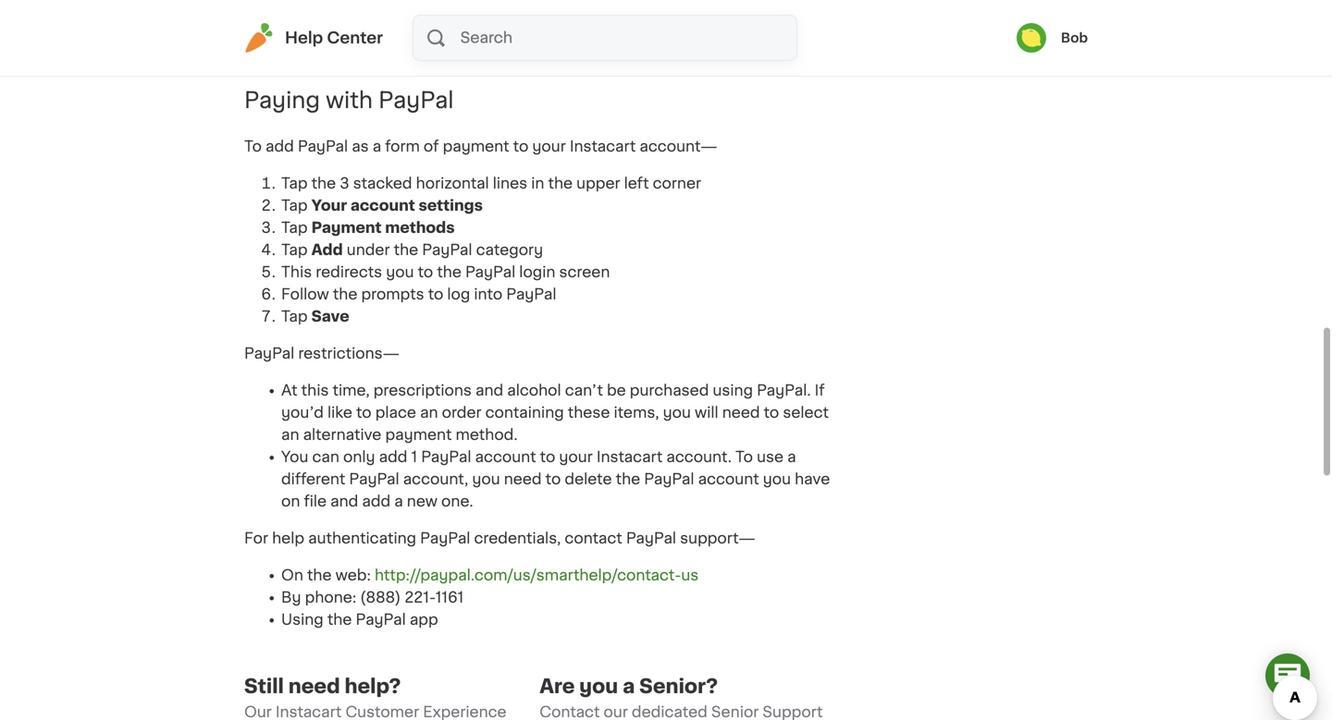 Task type: locate. For each thing, give the bounding box(es) containing it.
on left file
[[281, 495, 300, 509]]

2 vertical spatial instacart
[[276, 705, 342, 720]]

instacart up upper
[[570, 139, 636, 154]]

to add paypal as a form of payment to your instacart account—
[[244, 139, 718, 154]]

1 help from the top
[[272, 25, 304, 39]]

follow
[[281, 287, 329, 302]]

with
[[326, 89, 373, 112]]

help left removing
[[272, 25, 304, 39]]

category
[[476, 243, 543, 258]]

for for for help removing an ebt card from your account, check out this
[[244, 25, 268, 39]]

0 horizontal spatial ebt
[[282, 47, 311, 62]]

method.
[[456, 428, 518, 443]]

1 vertical spatial to
[[736, 450, 753, 465]]

0 vertical spatial and
[[476, 384, 503, 398]]

the inside at this time, prescriptions and alcohol can't be purchased using paypal. if you'd like to place an order containing these items, you will need to select an alternative payment method. you can only add 1 paypal account to your instacart account. to use a different paypal account, you need to delete the paypal account you have on file and add a new one.
[[616, 472, 640, 487]]

1 vertical spatial account,
[[403, 472, 468, 487]]

paypal down the methods
[[422, 243, 472, 258]]

1 vertical spatial for
[[244, 532, 268, 546]]

need down using
[[722, 406, 760, 421]]

still need help? our instacart customer experience
[[244, 677, 507, 721]]

to left the use
[[736, 450, 753, 465]]

1 vertical spatial an
[[420, 406, 438, 421]]

0 vertical spatial need
[[722, 406, 760, 421]]

your
[[511, 25, 545, 39], [244, 47, 278, 62], [374, 47, 408, 62], [532, 139, 566, 154], [559, 450, 593, 465]]

stacked
[[353, 176, 412, 191]]

need right "still"
[[288, 677, 340, 697]]

instacart image
[[244, 23, 274, 53]]

this
[[281, 265, 312, 280]]

restrictions—
[[298, 346, 400, 361]]

support
[[763, 705, 823, 720]]

your down the center
[[374, 47, 408, 62]]

authenticating
[[308, 532, 416, 546]]

on down the center
[[351, 47, 370, 62]]

of
[[424, 139, 439, 154]]

0 vertical spatial for
[[244, 25, 268, 39]]

the
[[311, 176, 336, 191], [548, 176, 573, 191], [394, 243, 418, 258], [437, 265, 462, 280], [333, 287, 358, 302], [616, 472, 640, 487], [307, 569, 332, 583], [327, 613, 352, 628]]

using
[[713, 384, 753, 398]]

you inside tap the 3 stacked horizontal lines in the upper left corner tap your account settings tap payment methods tap add under the paypal category this redirects you to the paypal login screen follow the prompts to log into paypal
[[386, 265, 414, 280]]

0 vertical spatial on
[[351, 47, 370, 62]]

1 vertical spatial card
[[314, 47, 347, 62]]

an down prescriptions
[[420, 406, 438, 421]]

2 horizontal spatial need
[[722, 406, 760, 421]]

the up log
[[437, 265, 462, 280]]

0 vertical spatial add
[[266, 139, 294, 154]]

app
[[410, 613, 438, 628]]

and right file
[[330, 495, 358, 509]]

senior
[[711, 705, 759, 720]]

the left '3'
[[311, 176, 336, 191]]

0 vertical spatial instacart
[[570, 139, 636, 154]]

the up phone:
[[307, 569, 332, 583]]

paying with paypal
[[244, 89, 454, 112]]

a up our
[[623, 677, 635, 697]]

payment inside at this time, prescriptions and alcohol can't be purchased using paypal. if you'd like to place an order containing these items, you will need to select an alternative payment method. you can only add 1 paypal account to your instacart account. to use a different paypal account, you need to delete the paypal account you have on file and add a new one.
[[385, 428, 452, 443]]

ebt down help on the left top
[[282, 47, 311, 62]]

instacart inside still need help? our instacart customer experience
[[276, 705, 342, 720]]

you up our
[[579, 677, 618, 697]]

to inside at this time, prescriptions and alcohol can't be purchased using paypal. if you'd like to place an order containing these items, you will need to select an alternative payment method. you can only add 1 paypal account to your instacart account. to use a different paypal account, you need to delete the paypal account you have on file and add a new one.
[[736, 450, 753, 465]]

paypal down login
[[506, 287, 557, 302]]

contact
[[540, 705, 600, 720]]

paypal down only
[[349, 472, 399, 487]]

0 vertical spatial card
[[436, 25, 469, 39]]

0 vertical spatial ebt
[[403, 25, 432, 39]]

1 horizontal spatial account,
[[549, 25, 614, 39]]

this up 'you'd'
[[301, 384, 329, 398]]

paypal up at
[[244, 346, 294, 361]]

and up order
[[476, 384, 503, 398]]

0 vertical spatial help
[[272, 25, 304, 39]]

article.
[[472, 47, 527, 62]]

this right out
[[695, 25, 723, 39]]

to left log
[[428, 287, 444, 302]]

your up the delete
[[559, 450, 593, 465]]

an right removing
[[381, 25, 399, 39]]

to
[[244, 139, 262, 154], [736, 450, 753, 465]]

use
[[757, 450, 784, 465]]

to left the delete
[[546, 472, 561, 487]]

from
[[473, 25, 508, 39]]

account, left check
[[549, 25, 614, 39]]

the right the delete
[[616, 472, 640, 487]]

add up authenticating
[[362, 495, 391, 509]]

1 horizontal spatial on
[[351, 47, 370, 62]]

account, up new
[[403, 472, 468, 487]]

paypal left as at the top left of page
[[298, 139, 348, 154]]

ebt
[[403, 25, 432, 39], [282, 47, 311, 62]]

and
[[476, 384, 503, 398], [330, 495, 358, 509]]

a right the use
[[788, 450, 796, 465]]

you inside 'are you a senior? contact our dedicated senior support'
[[579, 677, 618, 697]]

paypal right 1 on the bottom
[[421, 450, 471, 465]]

account down for help removing an ebt card from your account, check out this
[[411, 47, 472, 62]]

your up in
[[532, 139, 566, 154]]

your inside at this time, prescriptions and alcohol can't be purchased using paypal. if you'd like to place an order containing these items, you will need to select an alternative payment method. you can only add 1 paypal account to your instacart account. to use a different paypal account, you need to delete the paypal account you have on file and add a new one.
[[559, 450, 593, 465]]

methods
[[385, 221, 455, 235]]

to down containing
[[540, 450, 555, 465]]

0 horizontal spatial this
[[301, 384, 329, 398]]

0 vertical spatial this
[[695, 25, 723, 39]]

ebt right the center
[[403, 25, 432, 39]]

paypal down (888)
[[356, 613, 406, 628]]

payment up horizontal
[[443, 139, 509, 154]]

1 vertical spatial ebt
[[282, 47, 311, 62]]

alcohol
[[507, 384, 561, 398]]

account inside tap the 3 stacked horizontal lines in the upper left corner tap your account settings tap payment methods tap add under the paypal category this redirects you to the paypal login screen follow the prompts to log into paypal
[[351, 198, 415, 213]]

help center link
[[244, 23, 383, 53]]

0 vertical spatial an
[[381, 25, 399, 39]]

card
[[436, 25, 469, 39], [314, 47, 347, 62]]

form
[[385, 139, 420, 154]]

0 horizontal spatial on
[[281, 495, 300, 509]]

0 horizontal spatial need
[[288, 677, 340, 697]]

at
[[281, 384, 298, 398]]

to down the paying
[[244, 139, 262, 154]]

account down method.
[[475, 450, 536, 465]]

add down the paying
[[266, 139, 294, 154]]

an up you
[[281, 428, 299, 443]]

1 vertical spatial on
[[281, 495, 300, 509]]

add left 1 on the bottom
[[379, 450, 408, 465]]

left
[[624, 176, 649, 191]]

instacart down items,
[[597, 450, 663, 465]]

1 vertical spatial this
[[301, 384, 329, 398]]

you up the prompts
[[386, 265, 414, 280]]

2 for from the top
[[244, 532, 268, 546]]

you down the use
[[763, 472, 791, 487]]

lines
[[493, 176, 528, 191]]

removing
[[308, 25, 378, 39]]

instacart right our on the left bottom of the page
[[276, 705, 342, 720]]

place
[[375, 406, 416, 421]]

you down purchased on the bottom of the page
[[663, 406, 691, 421]]

1 vertical spatial instacart
[[597, 450, 663, 465]]

the down the methods
[[394, 243, 418, 258]]

need down method.
[[504, 472, 542, 487]]

1 horizontal spatial need
[[504, 472, 542, 487]]

1 for from the top
[[244, 25, 268, 39]]

card left from
[[436, 25, 469, 39]]

0 horizontal spatial an
[[281, 428, 299, 443]]

1 vertical spatial help
[[272, 532, 304, 546]]

to right "like"
[[356, 406, 372, 421]]

help center
[[285, 30, 383, 46]]

our
[[604, 705, 628, 720]]

1 vertical spatial need
[[504, 472, 542, 487]]

2 vertical spatial add
[[362, 495, 391, 509]]

1 vertical spatial and
[[330, 495, 358, 509]]

1 vertical spatial payment
[[385, 428, 452, 443]]

0 horizontal spatial to
[[244, 139, 262, 154]]

instacart inside at this time, prescriptions and alcohol can't be purchased using paypal. if you'd like to place an order containing these items, you will need to select an alternative payment method. you can only add 1 paypal account to your instacart account. to use a different paypal account, you need to delete the paypal account you have on file and add a new one.
[[597, 450, 663, 465]]

on
[[351, 47, 370, 62], [281, 495, 300, 509]]

log
[[447, 287, 470, 302]]

paypal
[[379, 89, 454, 112], [298, 139, 348, 154], [422, 243, 472, 258], [465, 265, 516, 280], [506, 287, 557, 302], [244, 346, 294, 361], [421, 450, 471, 465], [349, 472, 399, 487], [644, 472, 694, 487], [420, 532, 470, 546], [626, 532, 676, 546], [356, 613, 406, 628]]

card down help center
[[314, 47, 347, 62]]

help up on
[[272, 532, 304, 546]]

2 vertical spatial need
[[288, 677, 340, 697]]

our
[[244, 705, 272, 720]]

1 horizontal spatial this
[[695, 25, 723, 39]]

for
[[244, 25, 268, 39], [244, 532, 268, 546]]

to
[[513, 139, 529, 154], [418, 265, 433, 280], [428, 287, 444, 302], [356, 406, 372, 421], [764, 406, 779, 421], [540, 450, 555, 465], [546, 472, 561, 487]]

2 tap from the top
[[281, 198, 308, 213]]

on inside at this time, prescriptions and alcohol can't be purchased using paypal. if you'd like to place an order containing these items, you will need to select an alternative payment method. you can only add 1 paypal account to your instacart account. to use a different paypal account, you need to delete the paypal account you have on file and add a new one.
[[281, 495, 300, 509]]

payment up 1 on the bottom
[[385, 428, 452, 443]]

account, inside at this time, prescriptions and alcohol can't be purchased using paypal. if you'd like to place an order containing these items, you will need to select an alternative payment method. you can only add 1 paypal account to your instacart account. to use a different paypal account, you need to delete the paypal account you have on file and add a new one.
[[403, 472, 468, 487]]

login
[[519, 265, 556, 280]]

0 vertical spatial payment
[[443, 139, 509, 154]]

you'd
[[281, 406, 324, 421]]

2 help from the top
[[272, 532, 304, 546]]

0 vertical spatial to
[[244, 139, 262, 154]]

2 horizontal spatial an
[[420, 406, 438, 421]]

1 horizontal spatial to
[[736, 450, 753, 465]]

managing your ebt card on your account link
[[244, 25, 800, 62]]

file
[[304, 495, 327, 509]]

1 horizontal spatial an
[[381, 25, 399, 39]]

be
[[607, 384, 626, 398]]

ebt inside managing your ebt card on your account
[[282, 47, 311, 62]]

tap
[[281, 176, 308, 191], [281, 198, 308, 213], [281, 221, 308, 235], [281, 243, 308, 258], [281, 309, 308, 324]]

to up the prompts
[[418, 265, 433, 280]]

your up the paying
[[244, 47, 278, 62]]

need
[[722, 406, 760, 421], [504, 472, 542, 487], [288, 677, 340, 697]]

phone:
[[305, 591, 356, 606]]

screen
[[559, 265, 610, 280]]

0 horizontal spatial account,
[[403, 472, 468, 487]]

save
[[311, 309, 349, 324]]

1 horizontal spatial card
[[436, 25, 469, 39]]

this
[[695, 25, 723, 39], [301, 384, 329, 398]]

support—
[[680, 532, 756, 546]]

still
[[244, 677, 284, 697]]

help
[[272, 25, 304, 39], [272, 532, 304, 546]]

to down paypal.
[[764, 406, 779, 421]]

account down stacked at left
[[351, 198, 415, 213]]

0 horizontal spatial card
[[314, 47, 347, 62]]



Task type: vqa. For each thing, say whether or not it's contained in the screenshot.
Into
yes



Task type: describe. For each thing, give the bounding box(es) containing it.
experience
[[423, 705, 507, 720]]

help for authenticating
[[272, 532, 304, 546]]

customer
[[346, 705, 419, 720]]

payment
[[311, 221, 382, 235]]

account—
[[640, 139, 718, 154]]

dedicated
[[632, 705, 708, 720]]

on inside managing your ebt card on your account
[[351, 47, 370, 62]]

new
[[407, 495, 438, 509]]

paypal up form
[[379, 89, 454, 112]]

different
[[281, 472, 345, 487]]

paypal right contact
[[626, 532, 676, 546]]

bob
[[1061, 31, 1088, 44]]

paypal up into
[[465, 265, 516, 280]]

have
[[795, 472, 830, 487]]

4 tap from the top
[[281, 243, 308, 258]]

paypal down account.
[[644, 472, 694, 487]]

the down phone:
[[327, 613, 352, 628]]

your up article.
[[511, 25, 545, 39]]

will
[[695, 406, 719, 421]]

using
[[281, 613, 324, 628]]

as
[[352, 139, 369, 154]]

only
[[343, 450, 375, 465]]

0 horizontal spatial and
[[330, 495, 358, 509]]

3 tap from the top
[[281, 221, 308, 235]]

5 tap from the top
[[281, 309, 308, 324]]

items,
[[614, 406, 659, 421]]

paypal inside on the web: http://paypal.com/us/smarthelp/contact-us by phone: (888) 221-1161 using the paypal app
[[356, 613, 406, 628]]

on
[[281, 569, 303, 583]]

2 vertical spatial an
[[281, 428, 299, 443]]

web:
[[336, 569, 371, 583]]

for for for help authenticating paypal credentials, contact paypal support—
[[244, 532, 268, 546]]

account.
[[667, 450, 732, 465]]

user avatar image
[[1017, 23, 1046, 53]]

if
[[815, 384, 825, 398]]

are
[[540, 677, 575, 697]]

a inside 'are you a senior? contact our dedicated senior support'
[[623, 677, 635, 697]]

help for removing
[[272, 25, 304, 39]]

you up one. in the left of the page
[[472, 472, 500, 487]]

paypal down one. in the left of the page
[[420, 532, 470, 546]]

this inside at this time, prescriptions and alcohol can't be purchased using paypal. if you'd like to place an order containing these items, you will need to select an alternative payment method. you can only add 1 paypal account to your instacart account. to use a different paypal account, you need to delete the paypal account you have on file and add a new one.
[[301, 384, 329, 398]]

1 vertical spatial add
[[379, 450, 408, 465]]

one.
[[441, 495, 473, 509]]

your
[[311, 198, 347, 213]]

redirects
[[316, 265, 382, 280]]

horizontal
[[416, 176, 489, 191]]

paypal restrictions—
[[244, 346, 400, 361]]

at this time, prescriptions and alcohol can't be purchased using paypal. if you'd like to place an order containing these items, you will need to select an alternative payment method. you can only add 1 paypal account to your instacart account. to use a different paypal account, you need to delete the paypal account you have on file and add a new one.
[[281, 384, 830, 509]]

http://paypal.com/us/smarthelp/contact-us link
[[375, 569, 699, 583]]

account down account.
[[698, 472, 759, 487]]

http://paypal.com/us/smarthelp/contact-
[[375, 569, 681, 583]]

prompts
[[361, 287, 424, 302]]

bob link
[[1017, 23, 1088, 53]]

tap the 3 stacked horizontal lines in the upper left corner tap your account settings tap payment methods tap add under the paypal category this redirects you to the paypal login screen follow the prompts to log into paypal
[[281, 176, 705, 302]]

add
[[311, 243, 343, 258]]

need inside still need help? our instacart customer experience
[[288, 677, 340, 697]]

can
[[312, 450, 340, 465]]

upper
[[577, 176, 620, 191]]

card inside managing your ebt card on your account
[[314, 47, 347, 62]]

us
[[681, 569, 699, 583]]

to up lines
[[513, 139, 529, 154]]

managing
[[727, 25, 800, 39]]

in
[[531, 176, 544, 191]]

into
[[474, 287, 503, 302]]

3
[[340, 176, 349, 191]]

paying
[[244, 89, 320, 112]]

tap save
[[281, 309, 349, 324]]

containing
[[485, 406, 564, 421]]

by
[[281, 591, 301, 606]]

a right as at the top left of page
[[373, 139, 381, 154]]

1 horizontal spatial and
[[476, 384, 503, 398]]

a left new
[[394, 495, 403, 509]]

credentials,
[[474, 532, 561, 546]]

for help removing an ebt card from your account, check out this
[[244, 25, 727, 39]]

1 tap from the top
[[281, 176, 308, 191]]

corner
[[653, 176, 701, 191]]

paypal.
[[757, 384, 811, 398]]

under
[[347, 243, 390, 258]]

Search search field
[[459, 16, 797, 60]]

the right in
[[548, 176, 573, 191]]

purchased
[[630, 384, 709, 398]]

delete
[[565, 472, 612, 487]]

select
[[783, 406, 829, 421]]

for help authenticating paypal credentials, contact paypal support—
[[244, 532, 756, 546]]

help
[[285, 30, 323, 46]]

senior?
[[640, 677, 718, 697]]

221-
[[405, 591, 436, 606]]

center
[[327, 30, 383, 46]]

account inside managing your ebt card on your account
[[411, 47, 472, 62]]

you
[[281, 450, 308, 465]]

these
[[568, 406, 610, 421]]

managing your ebt card on your account
[[244, 25, 800, 62]]

the down redirects
[[333, 287, 358, 302]]

order
[[442, 406, 482, 421]]

prescriptions
[[374, 384, 472, 398]]

1
[[411, 450, 417, 465]]

1 horizontal spatial ebt
[[403, 25, 432, 39]]

on the web: http://paypal.com/us/smarthelp/contact-us by phone: (888) 221-1161 using the paypal app
[[281, 569, 699, 628]]

check
[[618, 25, 663, 39]]

settings
[[419, 198, 483, 213]]

help?
[[345, 677, 401, 697]]

0 vertical spatial account,
[[549, 25, 614, 39]]

like
[[327, 406, 352, 421]]

are you a senior? contact our dedicated senior support
[[540, 677, 833, 721]]

(888)
[[360, 591, 401, 606]]

time,
[[333, 384, 370, 398]]



